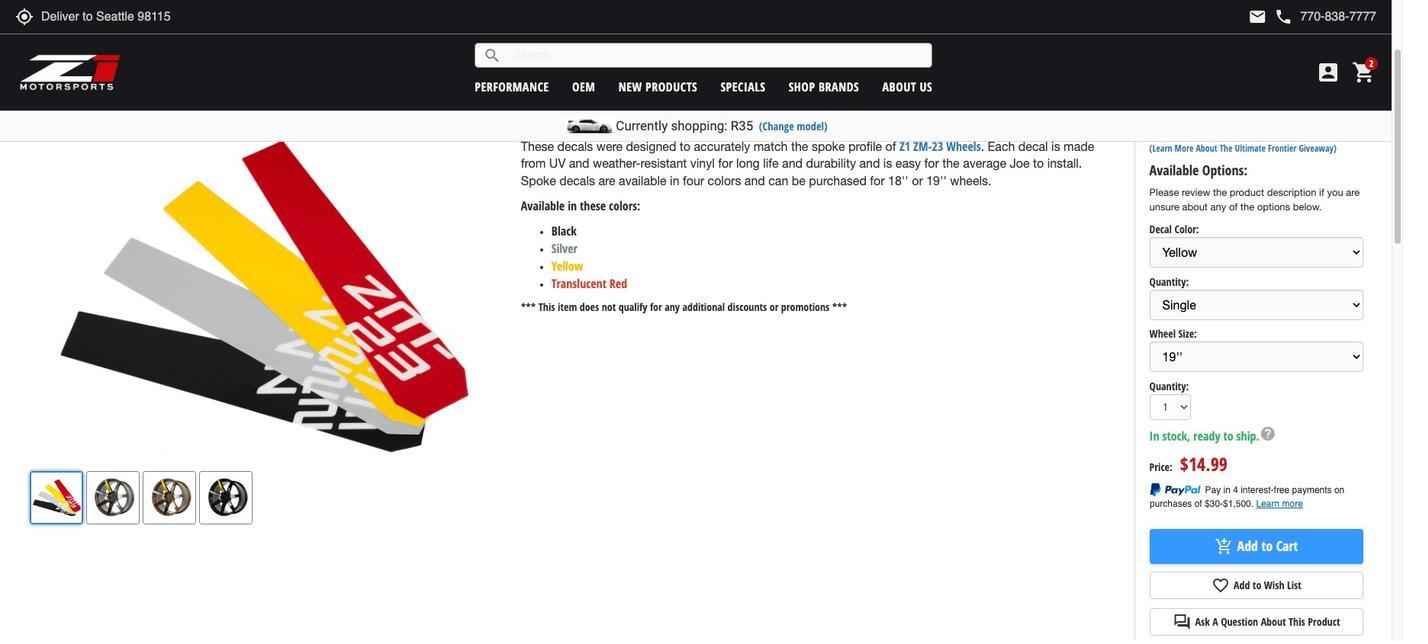 Task type: describe. For each thing, give the bounding box(es) containing it.
these
[[521, 139, 554, 153]]

mail
[[1249, 8, 1267, 26]]

these
[[580, 198, 606, 215]]

$14.99
[[1181, 452, 1228, 477]]

item
[[558, 300, 577, 315]]

star_border
[[571, 50, 586, 65]]

juke
[[623, 89, 646, 102]]

shop brands
[[789, 78, 860, 95]]

1 vertical spatial or
[[770, 300, 779, 315]]

more
[[1175, 142, 1194, 155]]

available inside (learn more about the ultimate frontier giveaway) available options: please review the product description if you are unsure about any of the options below.
[[1150, 161, 1199, 180]]

(learn more about the ultimate frontier giveaway) link
[[1150, 142, 1337, 155]]

silver
[[552, 240, 578, 257]]

designed
[[626, 139, 677, 153]]

0 horizontal spatial z1
[[540, 69, 549, 83]]

in inside . each decal is made from uv and weather-resistant vinyl for long life and durability and is easy for the average joe to install. spoke decals are available in four colors and can be purchased for 18'' or 19'' wheels.
[[670, 174, 680, 188]]

unsure
[[1150, 201, 1180, 213]]

wheels.
[[951, 174, 992, 188]]

for right qualify
[[650, 300, 662, 315]]

this inside question_answer ask a question about this product
[[1289, 615, 1306, 629]]

ultimate
[[1235, 142, 1266, 155]]

review
[[1182, 187, 1211, 199]]

in
[[1150, 428, 1160, 445]]

.
[[981, 139, 985, 153]]

available
[[619, 174, 667, 188]]

zm- inside wheel spoke decals for z1 zm-23 wheels star star star star star_border 4/5 - (1 reviews) brand: z1 motorsports fits models: 350z / 370z / juke / g35 / g37 / q50 / q60 20...
[[718, 18, 749, 46]]

decals inside . each decal is made from uv and weather-resistant vinyl for long life and durability and is easy for the average joe to install. spoke decals are available in four colors and can be purchased for 18'' or 19'' wheels.
[[560, 174, 595, 188]]

about us link
[[883, 78, 933, 95]]

1 / from the left
[[587, 89, 591, 102]]

price:
[[1150, 460, 1173, 475]]

1 vertical spatial available
[[521, 198, 565, 215]]

if
[[1320, 187, 1325, 199]]

be
[[792, 174, 806, 188]]

options
[[1258, 201, 1291, 213]]

account_box
[[1317, 60, 1341, 85]]

joe
[[1010, 157, 1030, 171]]

r35
[[731, 118, 754, 134]]

(change
[[759, 119, 794, 134]]

account_box link
[[1313, 60, 1345, 85]]

specials
[[721, 78, 766, 95]]

about inside (learn more about the ultimate frontier giveaway) available options: please review the product description if you are unsure about any of the options below.
[[1196, 142, 1218, 155]]

18''
[[889, 174, 909, 188]]

1 vertical spatial in
[[568, 198, 577, 215]]

3 / from the left
[[648, 89, 652, 102]]

2 star from the left
[[525, 50, 540, 65]]

accurately
[[694, 139, 751, 153]]

z1 motorsports logo image
[[19, 53, 122, 92]]

currently shopping: r35 (change model)
[[616, 118, 828, 134]]

the inside . each decal is made from uv and weather-resistant vinyl for long life and durability and is easy for the average joe to install. spoke decals are available in four colors and can be purchased for 18'' or 19'' wheels.
[[943, 157, 960, 171]]

promotions
[[782, 300, 830, 315]]

for up 19''
[[925, 157, 939, 171]]

of inside these decals were designed to accurately match the spoke profile of z1 zm-23 wheels
[[886, 139, 897, 153]]

to inside the in stock, ready to ship. help
[[1224, 428, 1234, 445]]

giveaway)
[[1300, 142, 1337, 155]]

favorite_border add to wish list
[[1212, 577, 1302, 595]]

us
[[920, 78, 933, 95]]

. each decal is made from uv and weather-resistant vinyl for long life and durability and is easy for the average joe to install. spoke decals are available in four colors and can be purchased for 18'' or 19'' wheels.
[[521, 139, 1095, 188]]

4 star from the left
[[556, 50, 571, 65]]

question
[[1221, 615, 1259, 629]]

g37
[[680, 89, 697, 102]]

favorite_border
[[1212, 577, 1231, 595]]

long
[[737, 157, 760, 171]]

profile
[[849, 139, 882, 153]]

durability
[[806, 157, 856, 171]]

each
[[988, 139, 1016, 153]]

spoke inside . each decal is made from uv and weather-resistant vinyl for long life and durability and is easy for the average joe to install. spoke decals are available in four colors and can be purchased for 18'' or 19'' wheels.
[[521, 174, 556, 188]]

spoke inside wheel spoke decals for z1 zm-23 wheels star star star star star_border 4/5 - (1 reviews) brand: z1 motorsports fits models: 350z / 370z / juke / g35 / g37 / q50 / q60 20...
[[563, 18, 610, 46]]

z1 motorsports link
[[540, 69, 604, 83]]

Search search field
[[502, 44, 932, 67]]

decals
[[615, 18, 664, 46]]

wheel spoke decals for z1 zm-23 wheels star star star star star_border 4/5 - (1 reviews) brand: z1 motorsports fits models: 350z / 370z / juke / g35 / g37 / q50 / q60 20...
[[510, 18, 828, 102]]

can
[[769, 174, 789, 188]]

cart
[[1277, 537, 1299, 556]]

were
[[597, 139, 623, 153]]

phone link
[[1275, 8, 1377, 26]]

of inside (learn more about the ultimate frontier giveaway) available options: please review the product description if you are unsure about any of the options below.
[[1230, 201, 1238, 213]]

ready
[[1194, 428, 1221, 445]]

(learn
[[1150, 142, 1173, 155]]

life
[[763, 157, 779, 171]]

four
[[683, 174, 705, 188]]

product
[[1309, 615, 1341, 629]]

and down the long at top
[[745, 174, 766, 188]]

3 star from the left
[[540, 50, 556, 65]]

are inside . each decal is made from uv and weather-resistant vinyl for long life and durability and is easy for the average joe to install. spoke decals are available in four colors and can be purchased for 18'' or 19'' wheels.
[[599, 174, 616, 188]]

phone
[[1275, 8, 1293, 26]]

wheel size:
[[1150, 327, 1198, 341]]

install.
[[1048, 157, 1083, 171]]

fits
[[510, 88, 524, 102]]

model)
[[797, 119, 828, 134]]

2 horizontal spatial z1
[[900, 138, 911, 155]]

in stock, ready to ship. help
[[1150, 426, 1277, 445]]

1 star from the left
[[510, 50, 525, 65]]

translucent
[[552, 275, 607, 292]]

and down profile on the right of page
[[860, 157, 880, 171]]

1 *** from the left
[[521, 300, 536, 315]]

(change model) link
[[759, 119, 828, 134]]

add_shopping_cart
[[1216, 538, 1234, 556]]

shopping:
[[671, 118, 728, 134]]

size:
[[1179, 327, 1198, 341]]

1 horizontal spatial is
[[1052, 139, 1061, 153]]

20...
[[751, 89, 770, 102]]

4 / from the left
[[674, 89, 678, 102]]

4/5 -
[[589, 51, 608, 64]]

q60
[[732, 89, 749, 102]]

red
[[610, 275, 628, 292]]

vinyl
[[691, 157, 715, 171]]

z1 zm-23 wheels link
[[900, 138, 981, 155]]

does
[[580, 300, 599, 315]]

motorsports
[[552, 69, 604, 83]]

to inside . each decal is made from uv and weather-resistant vinyl for long life and durability and is easy for the average joe to install. spoke decals are available in four colors and can be purchased for 18'' or 19'' wheels.
[[1034, 157, 1044, 171]]

about us
[[883, 78, 933, 95]]



Task type: locate. For each thing, give the bounding box(es) containing it.
1 horizontal spatial this
[[1289, 615, 1306, 629]]

/ left q60
[[725, 89, 729, 102]]

shopping_cart link
[[1349, 60, 1377, 85]]

for left 18''
[[870, 174, 885, 188]]

new products
[[619, 78, 698, 95]]

1 horizontal spatial are
[[1347, 187, 1361, 199]]

to up vinyl
[[680, 139, 691, 153]]

1 vertical spatial any
[[665, 300, 680, 315]]

for inside wheel spoke decals for z1 zm-23 wheels star star star star star_border 4/5 - (1 reviews) brand: z1 motorsports fits models: 350z / 370z / juke / g35 / g37 / q50 / q60 20...
[[669, 18, 691, 46]]

0 vertical spatial or
[[912, 174, 923, 188]]

1 vertical spatial z1
[[540, 69, 549, 83]]

a
[[1213, 615, 1219, 629]]

23 up 19''
[[932, 138, 944, 155]]

1 horizontal spatial in
[[670, 174, 680, 188]]

0 horizontal spatial of
[[886, 139, 897, 153]]

ship.
[[1237, 428, 1260, 445]]

***
[[521, 300, 536, 315], [833, 300, 848, 315]]

is up 18''
[[884, 157, 893, 171]]

zm- up easy
[[914, 138, 932, 155]]

to left wish
[[1253, 578, 1262, 593]]

wheel for spoke
[[510, 18, 559, 46]]

2 vertical spatial about
[[1262, 615, 1287, 629]]

0 vertical spatial decals
[[558, 139, 593, 153]]

add inside add_shopping_cart add to cart
[[1238, 537, 1259, 556]]

1 vertical spatial wheel
[[1150, 327, 1176, 341]]

about left us
[[883, 78, 917, 95]]

zm-
[[718, 18, 749, 46], [914, 138, 932, 155]]

0 vertical spatial is
[[1052, 139, 1061, 153]]

oem link
[[572, 78, 596, 95]]

decals inside these decals were designed to accurately match the spoke profile of z1 zm-23 wheels
[[558, 139, 593, 153]]

to down decal
[[1034, 157, 1044, 171]]

shop brands link
[[789, 78, 860, 95]]

zm- up specials
[[718, 18, 749, 46]]

the down z1 zm-23 wheels link
[[943, 157, 960, 171]]

the inside these decals were designed to accurately match the spoke profile of z1 zm-23 wheels
[[792, 139, 809, 153]]

is up install.
[[1052, 139, 1061, 153]]

0 horizontal spatial wheel
[[510, 18, 559, 46]]

available down more
[[1150, 161, 1199, 180]]

of down product
[[1230, 201, 1238, 213]]

1 quantity: from the top
[[1150, 275, 1189, 289]]

0 horizontal spatial any
[[665, 300, 680, 315]]

are inside (learn more about the ultimate frontier giveaway) available options: please review the product description if you are unsure about any of the options below.
[[1347, 187, 1361, 199]]

19''
[[927, 174, 947, 188]]

wheel up brand:
[[510, 18, 559, 46]]

23 up specials
[[749, 18, 767, 46]]

available
[[1150, 161, 1199, 180], [521, 198, 565, 215]]

question_answer ask a question about this product
[[1174, 613, 1341, 632]]

1 vertical spatial add
[[1234, 578, 1251, 593]]

about left the
[[1196, 142, 1218, 155]]

0 horizontal spatial wheels
[[772, 18, 828, 46]]

or
[[912, 174, 923, 188], [770, 300, 779, 315]]

made
[[1064, 139, 1095, 153]]

add_shopping_cart add to cart
[[1216, 537, 1299, 556]]

these decals were designed to accurately match the spoke profile of z1 zm-23 wheels
[[521, 138, 981, 155]]

or right discounts
[[770, 300, 779, 315]]

performance link
[[475, 78, 549, 95]]

0 vertical spatial wheels
[[772, 18, 828, 46]]

spoke up star_border
[[563, 18, 610, 46]]

any inside (learn more about the ultimate frontier giveaway) available options: please review the product description if you are unsure about any of the options below.
[[1211, 201, 1227, 213]]

in
[[670, 174, 680, 188], [568, 198, 577, 215]]

0 vertical spatial wheel
[[510, 18, 559, 46]]

this left product on the right bottom
[[1289, 615, 1306, 629]]

0 horizontal spatial about
[[883, 78, 917, 95]]

and
[[569, 157, 590, 171], [782, 157, 803, 171], [860, 157, 880, 171], [745, 174, 766, 188]]

1 horizontal spatial wheels
[[947, 138, 981, 155]]

description
[[1268, 187, 1317, 199]]

to inside add_shopping_cart add to cart
[[1262, 537, 1273, 556]]

*** right promotions in the right of the page
[[833, 300, 848, 315]]

decals up available in these colors:
[[560, 174, 595, 188]]

are down 'weather-'
[[599, 174, 616, 188]]

*** this item does not qualify for any additional discounts or promotions ***
[[521, 300, 848, 315]]

1 vertical spatial 23
[[932, 138, 944, 155]]

product
[[1230, 187, 1265, 199]]

quantity: up wheel size:
[[1150, 275, 1189, 289]]

price: $14.99
[[1150, 452, 1228, 477]]

frontier
[[1269, 142, 1297, 155]]

g35
[[654, 89, 671, 102]]

z1 up products
[[696, 18, 714, 46]]

decals up uv
[[558, 139, 593, 153]]

0 vertical spatial 23
[[749, 18, 767, 46]]

available in these colors:
[[521, 198, 641, 215]]

/
[[587, 89, 591, 102], [617, 89, 621, 102], [648, 89, 652, 102], [674, 89, 678, 102], [699, 89, 703, 102], [725, 89, 729, 102]]

0 vertical spatial any
[[1211, 201, 1227, 213]]

about inside question_answer ask a question about this product
[[1262, 615, 1287, 629]]

any
[[1211, 201, 1227, 213], [665, 300, 680, 315]]

0 horizontal spatial is
[[884, 157, 893, 171]]

or right 18''
[[912, 174, 923, 188]]

add right favorite_border
[[1234, 578, 1251, 593]]

add right add_shopping_cart
[[1238, 537, 1259, 556]]

1 horizontal spatial available
[[1150, 161, 1199, 180]]

5 / from the left
[[699, 89, 703, 102]]

/ left g35
[[648, 89, 652, 102]]

(learn more about the ultimate frontier giveaway) available options: please review the product description if you are unsure about any of the options below.
[[1150, 142, 1361, 213]]

0 vertical spatial of
[[886, 139, 897, 153]]

for up colors
[[718, 157, 733, 171]]

wheels up shop on the right top of the page
[[772, 18, 828, 46]]

the down "(change model)" link
[[792, 139, 809, 153]]

wheels up average
[[947, 138, 981, 155]]

1 vertical spatial zm-
[[914, 138, 932, 155]]

wheel inside wheel spoke decals for z1 zm-23 wheels star star star star star_border 4/5 - (1 reviews) brand: z1 motorsports fits models: 350z / 370z / juke / g35 / g37 / q50 / q60 20...
[[510, 18, 559, 46]]

z1 up easy
[[900, 138, 911, 155]]

0 vertical spatial about
[[883, 78, 917, 95]]

1 vertical spatial spoke
[[521, 174, 556, 188]]

new
[[619, 78, 642, 95]]

0 horizontal spatial ***
[[521, 300, 536, 315]]

are right you
[[1347, 187, 1361, 199]]

black silver yellow translucent red
[[552, 223, 628, 292]]

z1
[[696, 18, 714, 46], [540, 69, 549, 83], [900, 138, 911, 155]]

1 horizontal spatial of
[[1230, 201, 1238, 213]]

0 vertical spatial z1
[[696, 18, 714, 46]]

add for add to wish list
[[1234, 578, 1251, 593]]

of up easy
[[886, 139, 897, 153]]

1 horizontal spatial spoke
[[563, 18, 610, 46]]

currently
[[616, 118, 668, 134]]

this left item at the top of page
[[539, 300, 555, 315]]

1 vertical spatial of
[[1230, 201, 1238, 213]]

0 horizontal spatial this
[[539, 300, 555, 315]]

350z
[[563, 89, 584, 102]]

0 horizontal spatial spoke
[[521, 174, 556, 188]]

1 horizontal spatial about
[[1196, 142, 1218, 155]]

1 horizontal spatial or
[[912, 174, 923, 188]]

wish
[[1265, 578, 1285, 593]]

0 vertical spatial available
[[1150, 161, 1199, 180]]

shopping_cart
[[1353, 60, 1377, 85]]

models:
[[527, 88, 560, 102]]

/ right 350z
[[587, 89, 591, 102]]

23 inside wheel spoke decals for z1 zm-23 wheels star star star star star_border 4/5 - (1 reviews) brand: z1 motorsports fits models: 350z / 370z / juke / g35 / g37 / q50 / q60 20...
[[749, 18, 767, 46]]

purchased
[[809, 174, 867, 188]]

wheel
[[510, 18, 559, 46], [1150, 327, 1176, 341]]

add
[[1238, 537, 1259, 556], [1234, 578, 1251, 593]]

2 quantity: from the top
[[1150, 379, 1189, 394]]

in left four
[[670, 174, 680, 188]]

2 / from the left
[[617, 89, 621, 102]]

0 vertical spatial this
[[539, 300, 555, 315]]

z1 up models: on the top left of the page
[[540, 69, 549, 83]]

0 vertical spatial spoke
[[563, 18, 610, 46]]

search
[[483, 46, 502, 65]]

match
[[754, 139, 788, 153]]

1 vertical spatial decals
[[560, 174, 595, 188]]

1 vertical spatial quantity:
[[1150, 379, 1189, 394]]

brands
[[819, 78, 860, 95]]

1 vertical spatial this
[[1289, 615, 1306, 629]]

help
[[1260, 426, 1277, 443]]

1 horizontal spatial z1
[[696, 18, 714, 46]]

mail phone
[[1249, 8, 1293, 26]]

1 vertical spatial is
[[884, 157, 893, 171]]

wheels inside wheel spoke decals for z1 zm-23 wheels star star star star star_border 4/5 - (1 reviews) brand: z1 motorsports fits models: 350z / 370z / juke / g35 / g37 / q50 / q60 20...
[[772, 18, 828, 46]]

and right uv
[[569, 157, 590, 171]]

quantity: up stock,
[[1150, 379, 1189, 394]]

spoke down from
[[521, 174, 556, 188]]

to left ship.
[[1224, 428, 1234, 445]]

colors:
[[609, 198, 641, 215]]

2 *** from the left
[[833, 300, 848, 315]]

are
[[599, 174, 616, 188], [1347, 187, 1361, 199]]

1 horizontal spatial zm-
[[914, 138, 932, 155]]

1 vertical spatial wheels
[[947, 138, 981, 155]]

brand:
[[510, 69, 537, 83]]

2 vertical spatial z1
[[900, 138, 911, 155]]

shop
[[789, 78, 816, 95]]

to left cart
[[1262, 537, 1273, 556]]

*** left item at the top of page
[[521, 300, 536, 315]]

wheel left size:
[[1150, 327, 1176, 341]]

0 vertical spatial add
[[1238, 537, 1259, 556]]

0 horizontal spatial or
[[770, 300, 779, 315]]

1 horizontal spatial ***
[[833, 300, 848, 315]]

0 horizontal spatial available
[[521, 198, 565, 215]]

0 vertical spatial zm-
[[718, 18, 749, 46]]

black
[[552, 223, 577, 240]]

about right question
[[1262, 615, 1287, 629]]

add for add to cart
[[1238, 537, 1259, 556]]

0 horizontal spatial are
[[599, 174, 616, 188]]

discounts
[[728, 300, 767, 315]]

1 horizontal spatial 23
[[932, 138, 944, 155]]

any right about
[[1211, 201, 1227, 213]]

any left additional
[[665, 300, 680, 315]]

to inside these decals were designed to accurately match the spoke profile of z1 zm-23 wheels
[[680, 139, 691, 153]]

the
[[792, 139, 809, 153], [943, 157, 960, 171], [1214, 187, 1228, 199], [1241, 201, 1255, 213]]

my_location
[[15, 8, 34, 26]]

or inside . each decal is made from uv and weather-resistant vinyl for long life and durability and is easy for the average joe to install. spoke decals are available in four colors and can be purchased for 18'' or 19'' wheels.
[[912, 174, 923, 188]]

you
[[1328, 187, 1344, 199]]

the down product
[[1241, 201, 1255, 213]]

/ right g37
[[699, 89, 703, 102]]

please
[[1150, 187, 1180, 199]]

for right decals
[[669, 18, 691, 46]]

products
[[646, 78, 698, 95]]

1 horizontal spatial wheel
[[1150, 327, 1176, 341]]

/ right 370z
[[617, 89, 621, 102]]

mail link
[[1249, 8, 1267, 26]]

not
[[602, 300, 616, 315]]

about
[[883, 78, 917, 95], [1196, 142, 1218, 155], [1262, 615, 1287, 629]]

in left these
[[568, 198, 577, 215]]

23
[[749, 18, 767, 46], [932, 138, 944, 155]]

0 vertical spatial quantity:
[[1150, 275, 1189, 289]]

ask
[[1196, 615, 1210, 629]]

the down options:
[[1214, 187, 1228, 199]]

wheel for size:
[[1150, 327, 1176, 341]]

0 vertical spatial in
[[670, 174, 680, 188]]

average
[[963, 157, 1007, 171]]

0 horizontal spatial zm-
[[718, 18, 749, 46]]

2 horizontal spatial about
[[1262, 615, 1287, 629]]

0 horizontal spatial 23
[[749, 18, 767, 46]]

6 / from the left
[[725, 89, 729, 102]]

1 horizontal spatial any
[[1211, 201, 1227, 213]]

add inside favorite_border add to wish list
[[1234, 578, 1251, 593]]

and up be
[[782, 157, 803, 171]]

0 horizontal spatial in
[[568, 198, 577, 215]]

1 vertical spatial about
[[1196, 142, 1218, 155]]

colors
[[708, 174, 742, 188]]

to inside favorite_border add to wish list
[[1253, 578, 1262, 593]]

below.
[[1294, 201, 1322, 213]]

/ left g37
[[674, 89, 678, 102]]

question_answer
[[1174, 613, 1192, 632]]

available up black
[[521, 198, 565, 215]]

uv
[[549, 157, 566, 171]]



Task type: vqa. For each thing, say whether or not it's contained in the screenshot.
"in" to the left
yes



